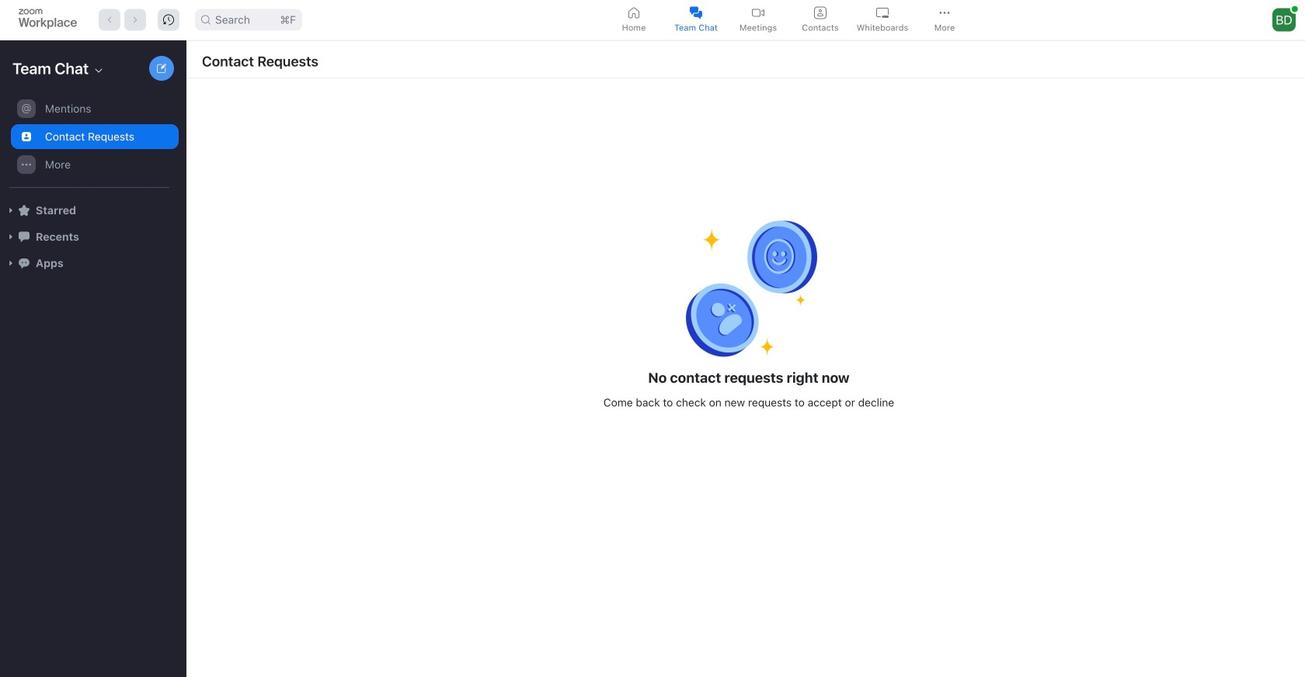 Task type: vqa. For each thing, say whether or not it's contained in the screenshot.
Triangle Right icon within the the STARRED tree item
yes



Task type: locate. For each thing, give the bounding box(es) containing it.
triangle right image
[[6, 206, 16, 215], [6, 206, 16, 215], [6, 232, 16, 242], [6, 232, 16, 242], [6, 259, 16, 268], [6, 259, 16, 268]]

chat image
[[19, 231, 30, 242], [19, 231, 30, 242]]

group
[[0, 95, 179, 188]]

chatbot image
[[19, 258, 30, 269], [19, 258, 30, 269]]

new image
[[157, 64, 166, 73], [157, 64, 166, 73]]

tab list
[[605, 2, 978, 37]]

tree
[[0, 93, 183, 292]]

apps tree item
[[6, 250, 179, 277]]

magnifier image
[[201, 15, 211, 24], [201, 15, 211, 24]]

star image
[[19, 205, 30, 216], [19, 205, 30, 216]]

chevron down small image
[[93, 64, 105, 77], [93, 64, 105, 77]]

recents tree item
[[6, 224, 179, 250]]

history image
[[163, 14, 174, 25], [163, 14, 174, 25]]

online image
[[1292, 6, 1298, 12]]



Task type: describe. For each thing, give the bounding box(es) containing it.
online image
[[1292, 6, 1298, 12]]

starred tree item
[[6, 197, 179, 224]]



